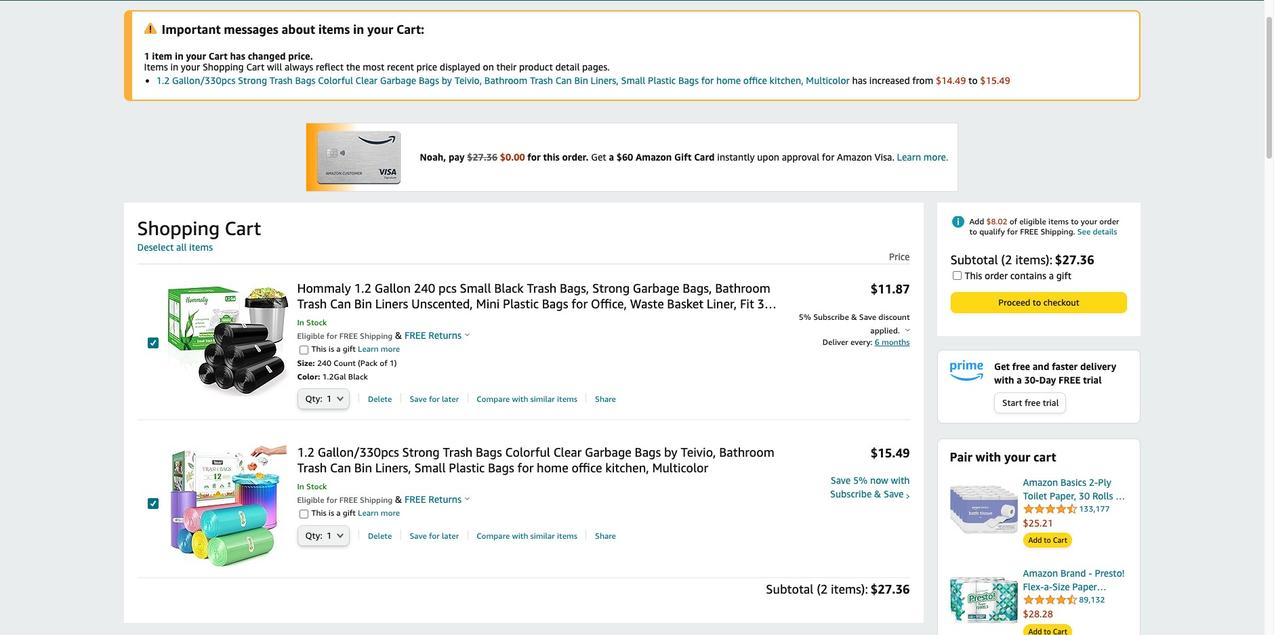 Task type: vqa. For each thing, say whether or not it's contained in the screenshot.
second the "FREE Returns" button from the top of the Shopping Cart main content
yes



Task type: describe. For each thing, give the bounding box(es) containing it.
deselect all items link
[[137, 241, 213, 253]]

checkbox image for hommaly 1.2 gallon 240 pcs small black trash bags, strong garbage bags, bathroom trash can bin liners unscented, mini plastic bags for office, waste basket liner, fit 3…
[[147, 337, 158, 348]]

of inside of eligible items to your order to qualify for free shipping.
[[1010, 216, 1018, 226]]

faster
[[1052, 361, 1078, 372]]

basics
[[1061, 477, 1087, 488]]

clear inside 1.2 gallon/330pcs strong trash bags colorful clear garbage bags by teivio, bathroom trash can bin liners, small plastic bags for home office kitchen, multicolor
[[554, 445, 582, 459]]

in stock for hommaly 1.2 gallon 240 pcs small black trash bags, strong garbage bags, bathroom trash can bin liners unscented, mini plastic bags for office, waste basket liner, fit 3…
[[297, 317, 327, 327]]

bin inside hommaly 1.2 gallon 240 pcs small black trash bags, strong garbage bags, bathroom trash can bin liners unscented, mini plastic bags for office, waste basket liner, fit 3…
[[354, 297, 372, 311]]

in for hommaly 1.2 gallon 240 pcs small black trash bags, strong garbage bags, bathroom trash can bin liners unscented, mini plastic bags for office, waste basket liner, fit 3…
[[297, 317, 304, 327]]

a left $60
[[609, 151, 614, 163]]

pair with your cart
[[950, 449, 1057, 464]]

order.
[[562, 151, 589, 163]]

qualify
[[980, 226, 1005, 237]]

start free trial button
[[995, 393, 1066, 413]]

0 horizontal spatial subtotal (2 items): $27.36
[[766, 582, 910, 596]]

(5
[[1116, 490, 1124, 502]]

| image right save for later 1.2 gallon/330pcs strong trash bags colorful clear garbage bags by teivio, bathroom trash can bin liners, small plastic bags for home office kitchen, multicolor 'submit'
[[468, 530, 468, 540]]

pcs
[[439, 281, 457, 296]]

save 5% now with subscribe & save
[[830, 474, 910, 499]]

Proceed to checkout submit
[[951, 293, 1126, 313]]

0 vertical spatial (2
[[1001, 252, 1012, 267]]

0 vertical spatial 1.2 gallon/330pcs strong trash bags colorful clear garbage bags by teivio, bathroom trash can bin liners, small plastic bags for home office kitchen, multicolor link
[[156, 75, 850, 86]]

| image right dropdown icon
[[359, 393, 360, 403]]

0 vertical spatial $27.36
[[467, 151, 498, 163]]

fit
[[740, 297, 754, 311]]

1 item in your cart has changed price. items in your shopping cart will always reflect the most recent price displayed on their product detail pages. 1.2 gallon/330pcs strong trash bags colorful clear garbage bags by teivio, bathroom trash can bin liners, small plastic bags for home office kitchen, multicolor has increased from $14.49 to $15.49
[[144, 50, 1011, 86]]

gallon/330pcs inside 1.2 gallon/330pcs strong trash bags colorful clear garbage bags by teivio, bathroom trash can bin liners, small plastic bags for home office kitchen, multicolor
[[318, 445, 399, 459]]

learn more link for bin
[[356, 344, 400, 354]]

see
[[1078, 226, 1091, 237]]

qty: 1 for trash
[[305, 393, 332, 404]]

toilet
[[1023, 490, 1048, 502]]

0 horizontal spatial (2
[[817, 582, 828, 596]]

liners, inside 1.2 gallon/330pcs strong trash bags colorful clear garbage bags by teivio, bathroom trash can bin liners, small plastic bags for home office kitchen, multicolor
[[375, 460, 411, 475]]

free up count
[[339, 331, 358, 341]]

240 inside size: 240 count (pack of 1) color: 1.2gal black
[[317, 358, 332, 368]]

basket
[[667, 297, 704, 311]]

89,132 link
[[1023, 593, 1105, 607]]

alert image
[[144, 22, 156, 35]]

5% subscribe
[[799, 312, 849, 322]]

6 months link
[[875, 337, 910, 348]]

$60
[[617, 151, 633, 163]]

plastic inside '1 item in your cart has changed price. items in your shopping cart will always reflect the most recent price displayed on their product detail pages. 1.2 gallon/330pcs strong trash bags colorful clear garbage bags by teivio, bathroom trash can bin liners, small plastic bags for home office kitchen, multicolor has increased from $14.49 to $15.49'
[[648, 75, 676, 86]]

2 vertical spatial $27.36
[[871, 582, 910, 596]]

by inside 1.2 gallon/330pcs strong trash bags colorful clear garbage bags by teivio, bathroom trash can bin liners, small plastic bags for home office kitchen, multicolor
[[664, 445, 678, 459]]

items inside shopping cart deselect all items
[[189, 241, 213, 253]]

liner,
[[707, 297, 737, 311]]

for inside hommaly 1.2 gallon 240 pcs small black trash bags, strong garbage bags, bathroom trash can bin liners unscented, mini plastic bags for office, waste basket liner, fit 3…
[[572, 297, 588, 311]]

89,132
[[1079, 595, 1105, 605]]

add to cart submit for $28.28
[[1024, 625, 1072, 635]]

133,177 link
[[1023, 502, 1110, 516]]

$14.49
[[936, 75, 966, 86]]

more.
[[924, 151, 949, 163]]

hommaly
[[297, 281, 351, 296]]

deselect
[[137, 241, 174, 253]]

noah, pay $27.36 $0.00 for this order. get a $60 amazon gift card instantly upon approval for  amazon visa. learn more.
[[420, 151, 949, 163]]

0 vertical spatial this
[[965, 270, 983, 281]]

1 horizontal spatial subtotal (2 items): $27.36
[[951, 252, 1095, 267]]

start free trial
[[1003, 397, 1059, 408]]

0 horizontal spatial items):
[[831, 582, 868, 596]]

1 vertical spatial subtotal
[[766, 582, 814, 596]]

6),
[[1061, 504, 1072, 515]]

learn more link for liners,
[[356, 507, 400, 518]]

1 horizontal spatial amazon
[[837, 151, 872, 163]]

size:
[[297, 358, 315, 368]]

0 vertical spatial gift
[[1057, 270, 1072, 281]]

save inside 5% subscribe & save discount applied.
[[859, 312, 877, 322]]

items
[[144, 61, 168, 73]]

increased
[[870, 75, 910, 86]]

size: 240 count (pack of 1) color: 1.2gal black
[[297, 358, 397, 382]]

instantly
[[717, 151, 755, 163]]

start
[[1003, 397, 1023, 408]]

will
[[267, 61, 282, 73]]

returns for unscented,
[[429, 329, 462, 341]]

$25.21
[[1023, 517, 1053, 529]]

Delete Hommaly 1.2 Gallon 240 pcs Small Black Trash Bags, Strong Garbage Bags, Bathroom Trash Can Bin Liners Unscented, Mini Plastic Bags for Office, Waste Basket Liner, Fit 3,4.5,6 Liters, 0.5,0.8,1,1.2 Gal submit
[[368, 394, 392, 405]]

your left the cart:
[[367, 22, 393, 37]]

2-
[[1089, 477, 1098, 488]]

months
[[882, 337, 910, 347]]

most
[[363, 61, 385, 73]]

shopping cart main content
[[124, 10, 1141, 635]]

2 bags, from the left
[[683, 281, 712, 296]]

1 for hommaly
[[327, 393, 332, 404]]

details
[[1093, 226, 1118, 237]]

colorful inside 1.2 gallon/330pcs strong trash bags colorful clear garbage bags by teivio, bathroom trash can bin liners, small plastic bags for home office kitchen, multicolor
[[505, 445, 550, 459]]

bags inside hommaly 1.2 gallon 240 pcs small black trash bags, strong garbage bags, bathroom trash can bin liners unscented, mini plastic bags for office, waste basket liner, fit 3…
[[542, 297, 568, 311]]

bin inside '1 item in your cart has changed price. items in your shopping cart will always reflect the most recent price displayed on their product detail pages. 1.2 gallon/330pcs strong trash bags colorful clear garbage bags by teivio, bathroom trash can bin liners, small plastic bags for home office kitchen, multicolor has increased from $14.49 to $15.49'
[[575, 75, 588, 86]]

1.2 gallon/330pcs strong trash bags colorful clear garbage bags by teivio, bathroom trash can bin liners, small plastic bags for home office kitchen, multicolor
[[297, 445, 775, 475]]

can inside hommaly 1.2 gallon 240 pcs small black trash bags, strong garbage bags, bathroom trash can bin liners unscented, mini plastic bags for office, waste basket liner, fit 3…
[[330, 297, 351, 311]]

deliver every: 6 months
[[823, 337, 910, 347]]

1)
[[390, 358, 397, 368]]

0 horizontal spatial has
[[230, 50, 245, 62]]

0 vertical spatial learn
[[897, 151, 921, 163]]

approval
[[782, 151, 820, 163]]

messages
[[224, 22, 279, 37]]

card
[[694, 151, 715, 163]]

noah,
[[420, 151, 446, 163]]

your inside of eligible items to your order to qualify for free shipping.
[[1081, 216, 1098, 226]]

eligible for hommaly 1.2 gallon 240 pcs small black trash bags, strong garbage bags, bathroom trash can bin liners unscented, mini plastic bags for office, waste basket liner, fit 3…
[[297, 331, 324, 341]]

this for hommaly 1.2 gallon 240 pcs small black trash bags, strong garbage bags, bathroom trash can bin liners unscented, mini plastic bags for office, waste basket liner, fit 3…
[[312, 344, 327, 354]]

in up the
[[353, 22, 364, 37]]

your left cart
[[1005, 449, 1031, 464]]

save 5% now with subscribe & save link
[[830, 474, 910, 499]]

gift
[[675, 151, 692, 163]]

a up count
[[336, 344, 341, 354]]

Save for later Hommaly 1.2 Gallon 240 pcs Small Black Trash Bags, Strong Garbage Bags, Bathroom Trash Can Bin Liners Unscented, Mini Plastic Bags for Office, Waste Basket Liner, Fit 3,4.5,6 Liters, 0.5,0.8,1,1.2 Gal submit
[[410, 394, 459, 405]]

to inside '1 item in your cart has changed price. items in your shopping cart will always reflect the most recent price displayed on their product detail pages. 1.2 gallon/330pcs strong trash bags colorful clear garbage bags by teivio, bathroom trash can bin liners, small plastic bags for home office kitchen, multicolor has increased from $14.49 to $15.49'
[[969, 75, 978, 86]]

proceed to checkout
[[999, 297, 1080, 308]]

this for 1.2 gallon/330pcs strong trash bags colorful clear garbage bags by teivio, bathroom trash can bin liners, small plastic bags for home office kitchen, multicolor
[[312, 507, 327, 518]]

your right item
[[181, 61, 200, 73]]

with inside save 5% now with subscribe & save
[[891, 474, 910, 486]]

eligible for 1.2 gallon/330pcs strong trash bags colorful clear garbage bags by teivio, bathroom trash can bin liners, small plastic bags for home office kitchen, multicolor
[[297, 495, 324, 505]]

clear inside '1 item in your cart has changed price. items in your shopping cart will always reflect the most recent price displayed on their product detail pages. 1.2 gallon/330pcs strong trash bags colorful clear garbage bags by teivio, bathroom trash can bin liners, small plastic bags for home office kitchen, multicolor has increased from $14.49 to $15.49'
[[356, 75, 378, 86]]

applied.
[[871, 325, 900, 336]]

detail
[[555, 61, 580, 73]]

shopping inside '1 item in your cart has changed price. items in your shopping cart will always reflect the most recent price displayed on their product detail pages. 1.2 gallon/330pcs strong trash bags colorful clear garbage bags by teivio, bathroom trash can bin liners, small plastic bags for home office kitchen, multicolor has increased from $14.49 to $15.49'
[[203, 61, 244, 73]]

mini
[[476, 297, 500, 311]]

5%
[[853, 474, 868, 486]]

office inside '1 item in your cart has changed price. items in your shopping cart will always reflect the most recent price displayed on their product detail pages. 1.2 gallon/330pcs strong trash bags colorful clear garbage bags by teivio, bathroom trash can bin liners, small plastic bags for home office kitchen, multicolor has increased from $14.49 to $15.49'
[[744, 75, 767, 86]]

free returns button for unscented,
[[402, 329, 470, 342]]

bathroom inside 1.2 gallon/330pcs strong trash bags colorful clear garbage bags by teivio, bathroom trash can bin liners, small plastic bags for home office kitchen, multicolor
[[719, 445, 775, 459]]

home inside '1 item in your cart has changed price. items in your shopping cart will always reflect the most recent price displayed on their product detail pages. 1.2 gallon/330pcs strong trash bags colorful clear garbage bags by teivio, bathroom trash can bin liners, small plastic bags for home office kitchen, multicolor has increased from $14.49 to $15.49'
[[716, 75, 741, 86]]

0 horizontal spatial amazon
[[636, 151, 672, 163]]

their
[[497, 61, 517, 73]]

popover image for trash
[[465, 497, 470, 500]]

| image right dropdown image
[[359, 530, 360, 540]]

eligible for free shipping for bin
[[297, 495, 393, 505]]

a up dropdown image
[[336, 507, 341, 518]]

eligible
[[1020, 216, 1047, 226]]

0 vertical spatial items
[[318, 22, 350, 37]]

garbage inside 1.2 gallon/330pcs strong trash bags colorful clear garbage bags by teivio, bathroom trash can bin liners, small plastic bags for home office kitchen, multicolor
[[585, 445, 632, 459]]

0 horizontal spatial $15.49
[[871, 445, 910, 460]]

$28.28
[[1023, 608, 1053, 620]]

dropdown image
[[337, 533, 344, 538]]

reflect
[[316, 61, 344, 73]]

small inside hommaly 1.2 gallon 240 pcs small black trash bags, strong garbage bags, bathroom trash can bin liners unscented, mini plastic bags for office, waste basket liner, fit 3…
[[460, 281, 491, 296]]

for inside of eligible items to your order to qualify for free shipping.
[[1007, 226, 1018, 237]]

1 vertical spatial save
[[831, 474, 851, 486]]

upon
[[757, 151, 780, 163]]

1 vertical spatial with
[[976, 449, 1002, 464]]

1.2 inside hommaly 1.2 gallon 240 pcs small black trash bags, strong garbage bags, bathroom trash can bin liners unscented, mini plastic bags for office, waste basket liner, fit 3…
[[354, 281, 372, 296]]

cart
[[1034, 449, 1057, 464]]

small inside '1 item in your cart has changed price. items in your shopping cart will always reflect the most recent price displayed on their product detail pages. 1.2 gallon/330pcs strong trash bags colorful clear garbage bags by teivio, bathroom trash can bin liners, small plastic bags for home office kitchen, multicolor has increased from $14.49 to $15.49'
[[621, 75, 646, 86]]

30
[[1079, 490, 1090, 502]]

price.
[[288, 50, 313, 62]]

add for add to cart
[[1029, 536, 1042, 545]]

gallon/330pcs inside '1 item in your cart has changed price. items in your shopping cart will always reflect the most recent price displayed on their product detail pages. 1.2 gallon/330pcs strong trash bags colorful clear garbage bags by teivio, bathroom trash can bin liners, small plastic bags for home office kitchen, multicolor has increased from $14.49 to $15.49'
[[172, 75, 236, 86]]

on
[[483, 61, 494, 73]]

& inside save 5% now with subscribe & save
[[875, 488, 881, 499]]

$0.00
[[500, 151, 525, 163]]

Compare with similar items Hommaly 1.2 Gallon 240 pcs Small Black Trash Bags, Strong Garbage Bags, Bathroom Trash Can Bin Liners Unscented, Mini Plastic Bags for Office, Waste Basket Liner, Fit 3,4.5,6 Liters, 0.5,0.8,1,1.2 Gal submit
[[477, 394, 578, 405]]

free down liners
[[405, 329, 426, 341]]

hommaly 1.2 gallon 240 pcs small black trash bags, strong garbage bags, bathroom trash can bin liners unscented, mini plastic bags for office, waste basket liner, fit 3… link
[[297, 281, 779, 312]]

0 vertical spatial popover image
[[905, 328, 910, 332]]

add for add $8.02
[[970, 216, 985, 226]]

and
[[1033, 361, 1050, 372]]

| image right compare with similar items hommaly 1.2 gallon 240 pcs small black trash bags, strong garbage bags, bathroom trash can bin liners unscented, mini plastic bags for office, waste basket liner, fit 3,4.5,6 liters, 0.5,0.8,1,1.2 gal submit
[[586, 393, 587, 403]]

1 horizontal spatial items):
[[1016, 252, 1053, 267]]

office,
[[591, 297, 627, 311]]

ply
[[1098, 477, 1112, 488]]

waste
[[630, 297, 664, 311]]

teivio, inside 1.2 gallon/330pcs strong trash bags colorful clear garbage bags by teivio, bathroom trash can bin liners, small plastic bags for home office kitchen, multicolor
[[681, 445, 716, 459]]

displayed
[[440, 61, 481, 73]]

pages.
[[582, 61, 610, 73]]

Compare with similar items 1.2 Gallon/330pcs Strong Trash Bags Colorful Clear Garbage Bags by Teivio, Bathroom Trash Can Bin Liners, Small Plastic Bags for home office kitchen, Multicolor submit
[[477, 531, 578, 541]]

get free and faster delivery with a 30-day free trial
[[995, 361, 1117, 386]]

multicolor inside 1.2 gallon/330pcs strong trash bags colorful clear garbage bags by teivio, bathroom trash can bin liners, small plastic bags for home office kitchen, multicolor
[[652, 460, 709, 475]]

Save for later 1.2 Gallon/330pcs Strong Trash Bags Colorful Clear Garbage Bags by Teivio, Bathroom Trash Can Bin Liners, Small Plastic Bags for home office kitchen, Multicolor submit
[[410, 531, 459, 541]]

this
[[543, 151, 560, 163]]

deliver
[[823, 337, 849, 347]]

learn for hommaly 1.2 gallon 240 pcs small black trash bags, strong garbage bags, bathroom trash can bin liners unscented, mini plastic bags for office, waste basket liner, fit 3…
[[358, 344, 379, 354]]

2 horizontal spatial save
[[884, 488, 904, 499]]

30-
[[1025, 374, 1040, 386]]

by inside '1 item in your cart has changed price. items in your shopping cart will always reflect the most recent price displayed on their product detail pages. 1.2 gallon/330pcs strong trash bags colorful clear garbage bags by teivio, bathroom trash can bin liners, small plastic bags for home office kitchen, multicolor has increased from $14.49 to $15.49'
[[442, 75, 452, 86]]

more for bin
[[381, 344, 400, 354]]



Task type: locate. For each thing, give the bounding box(es) containing it.
a inside get free and faster delivery with a 30-day free trial
[[1017, 374, 1022, 386]]

1 inside '1 item in your cart has changed price. items in your shopping cart will always reflect the most recent price displayed on their product detail pages. 1.2 gallon/330pcs strong trash bags colorful clear garbage bags by teivio, bathroom trash can bin liners, small plastic bags for home office kitchen, multicolor has increased from $14.49 to $15.49'
[[144, 50, 150, 62]]

1 horizontal spatial liners,
[[591, 75, 619, 86]]

1 bags, from the left
[[560, 281, 589, 296]]

can up dropdown image
[[330, 460, 351, 475]]

free left shipping.
[[1020, 226, 1039, 237]]

free returns up save for later 1.2 gallon/330pcs strong trash bags colorful clear garbage bags by teivio, bathroom trash can bin liners, small plastic bags for home office kitchen, multicolor 'submit'
[[402, 493, 462, 505]]

amazon prime logo image
[[950, 360, 984, 381]]

returns for plastic
[[429, 493, 462, 505]]

0 horizontal spatial bags,
[[560, 281, 589, 296]]

can inside '1 item in your cart has changed price. items in your shopping cart will always reflect the most recent price displayed on their product detail pages. 1.2 gallon/330pcs strong trash bags colorful clear garbage bags by teivio, bathroom trash can bin liners, small plastic bags for home office kitchen, multicolor has increased from $14.49 to $15.49'
[[556, 75, 572, 86]]

dropdown image
[[337, 396, 344, 401]]

1 left dropdown icon
[[327, 393, 332, 404]]

teivio,
[[455, 75, 482, 86], [681, 445, 716, 459]]

office inside 1.2 gallon/330pcs strong trash bags colorful clear garbage bags by teivio, bathroom trash can bin liners, small plastic bags for home office kitchen, multicolor
[[572, 460, 602, 475]]

1 for 1.2
[[327, 530, 332, 541]]

2 this is a gift learn more from the top
[[312, 507, 400, 518]]

of left 1)
[[380, 358, 388, 368]]

1 eligible for free shipping from the top
[[297, 331, 393, 341]]

now
[[870, 474, 889, 486]]

0 vertical spatial qty: 1
[[305, 393, 332, 404]]

1 shipping from the top
[[360, 331, 393, 341]]

clear down most on the left of the page
[[356, 75, 378, 86]]

2 share from the top
[[595, 531, 616, 541]]

order
[[1100, 216, 1120, 226], [985, 270, 1008, 281]]

checkbox image
[[147, 337, 158, 348], [147, 498, 158, 509]]

2 horizontal spatial 1.2
[[354, 281, 372, 296]]

strong up 'office,'
[[592, 281, 630, 296]]

shipping.
[[1041, 226, 1076, 237]]

free returns
[[402, 329, 462, 341], [402, 493, 462, 505]]

1 stock from the top
[[306, 317, 327, 327]]

save down "now" on the right of page
[[884, 488, 904, 499]]

1 vertical spatial 1.2 gallon/330pcs strong trash bags colorful clear garbage bags by teivio, bathroom trash can bin liners, small plastic bags for home office kitchen, multicolor link
[[297, 445, 779, 476]]

gift up dropdown image
[[343, 507, 356, 518]]

2 vertical spatial plastic
[[449, 460, 485, 475]]

0 horizontal spatial gallon/330pcs
[[172, 75, 236, 86]]

1.2 gallon/330pcs strong trash bags colorful clear garbage bags by teivio, bathroom trash can bin liners, small plastic bags for home office kitchen, multicolor, opens in a new tab image
[[167, 445, 289, 567]]

1 vertical spatial black
[[348, 371, 368, 382]]

shopping cart deselect all items
[[137, 217, 261, 253]]

1 vertical spatial qty: 1
[[305, 530, 332, 541]]

your right shipping.
[[1081, 216, 1098, 226]]

add down $25.21
[[1029, 536, 1042, 545]]

eligible
[[297, 331, 324, 341], [297, 495, 324, 505]]

amazon basics 2-ply toilet paper, 30 rolls (5 packs of 6), white image
[[950, 476, 1018, 544]]

1 horizontal spatial by
[[664, 445, 678, 459]]

2 returns from the top
[[429, 493, 462, 505]]

amazon right $60
[[636, 151, 672, 163]]

shipping
[[360, 331, 393, 341], [360, 495, 393, 505]]

learn more link up (pack
[[356, 344, 400, 354]]

contains
[[1011, 270, 1047, 281]]

eligible for free shipping up dropdown image
[[297, 495, 393, 505]]

small
[[621, 75, 646, 86], [460, 281, 491, 296], [415, 460, 446, 475]]

1 horizontal spatial $27.36
[[871, 582, 910, 596]]

order inside of eligible items to your order to qualify for free shipping.
[[1100, 216, 1120, 226]]

cart inside shopping cart deselect all items
[[225, 217, 261, 239]]

amazon left visa.
[[837, 151, 872, 163]]

garbage
[[380, 75, 416, 86], [633, 281, 680, 296], [585, 445, 632, 459]]

1 horizontal spatial clear
[[554, 445, 582, 459]]

learn more link up delete 1.2 gallon/330pcs strong trash bags colorful clear garbage bags by teivio, bathroom trash can bin liners, small plastic bags for home office kitchen, multicolor submit
[[356, 507, 400, 518]]

get right order.
[[591, 151, 607, 163]]

1 horizontal spatial strong
[[402, 445, 440, 459]]

0 vertical spatial more
[[381, 344, 400, 354]]

0 horizontal spatial get
[[591, 151, 607, 163]]

| image
[[359, 393, 360, 403], [359, 530, 360, 540], [468, 530, 468, 540], [586, 530, 587, 540]]

1 vertical spatial office
[[572, 460, 602, 475]]

0 vertical spatial in
[[297, 317, 304, 327]]

strong down save for later hommaly 1.2 gallon 240 pcs small black trash bags, strong garbage bags, bathroom trash can bin liners unscented, mini plastic bags for office, waste basket liner, fit 3,4.5,6 liters, 0.5,0.8,1,1.2 gal submit
[[402, 445, 440, 459]]

free down faster
[[1059, 374, 1081, 386]]

gallon/330pcs down dropdown icon
[[318, 445, 399, 459]]

2 vertical spatial strong
[[402, 445, 440, 459]]

1 vertical spatial of
[[380, 358, 388, 368]]

save up the applied.
[[859, 312, 877, 322]]

| image
[[401, 393, 401, 403], [468, 393, 468, 403], [586, 393, 587, 403], [401, 530, 401, 540]]

1 vertical spatial trial
[[1043, 397, 1059, 408]]

a left 30-
[[1017, 374, 1022, 386]]

amazon up toilet
[[1023, 477, 1058, 488]]

free inside of eligible items to your order to qualify for free shipping.
[[1020, 226, 1039, 237]]

free inside get free and faster delivery with a 30-day free trial
[[1013, 361, 1030, 372]]

items):
[[1016, 252, 1053, 267], [831, 582, 868, 596]]

items
[[318, 22, 350, 37], [1049, 216, 1069, 226], [189, 241, 213, 253]]

2 vertical spatial save
[[884, 488, 904, 499]]

free inside get free and faster delivery with a 30-day free trial
[[1059, 374, 1081, 386]]

1 horizontal spatial trial
[[1084, 374, 1102, 386]]

add $8.02
[[970, 216, 1010, 226]]

home
[[716, 75, 741, 86], [537, 460, 569, 475]]

2 qty: 1 from the top
[[305, 530, 332, 541]]

1 vertical spatial $15.49
[[871, 445, 910, 460]]

get right "amazon prime logo"
[[995, 361, 1010, 372]]

0 horizontal spatial colorful
[[318, 75, 353, 86]]

1 vertical spatial items):
[[831, 582, 868, 596]]

returns up save for later 1.2 gallon/330pcs strong trash bags colorful clear garbage bags by teivio, bathroom trash can bin liners, small plastic bags for home office kitchen, multicolor 'submit'
[[429, 493, 462, 505]]

kitchen, inside '1 item in your cart has changed price. items in your shopping cart will always reflect the most recent price displayed on their product detail pages. 1.2 gallon/330pcs strong trash bags colorful clear garbage bags by teivio, bathroom trash can bin liners, small plastic bags for home office kitchen, multicolor has increased from $14.49 to $15.49'
[[770, 75, 804, 86]]

gift for 1.2 gallon/330pcs strong trash bags colorful clear garbage bags by teivio, bathroom trash can bin liners, small plastic bags for home office kitchen, multicolor
[[343, 507, 356, 518]]

get inside get free and faster delivery with a 30-day free trial
[[995, 361, 1010, 372]]

$27.36
[[467, 151, 498, 163], [1055, 252, 1095, 267], [871, 582, 910, 596]]

1 returns from the top
[[429, 329, 462, 341]]

white
[[1075, 504, 1100, 515]]

garbage inside '1 item in your cart has changed price. items in your shopping cart will always reflect the most recent price displayed on their product detail pages. 1.2 gallon/330pcs strong trash bags colorful clear garbage bags by teivio, bathroom trash can bin liners, small plastic bags for home office kitchen, multicolor has increased from $14.49 to $15.49'
[[380, 75, 416, 86]]

free for get
[[1013, 361, 1030, 372]]

1 vertical spatial clear
[[554, 445, 582, 459]]

| image right delete 1.2 gallon/330pcs strong trash bags colorful clear garbage bags by teivio, bathroom trash can bin liners, small plastic bags for home office kitchen, multicolor submit
[[401, 530, 401, 540]]

0 vertical spatial office
[[744, 75, 767, 86]]

free returns button for plastic
[[402, 493, 470, 506]]

colorful down compare with similar items hommaly 1.2 gallon 240 pcs small black trash bags, strong garbage bags, bathroom trash can bin liners unscented, mini plastic bags for office, waste basket liner, fit 3,4.5,6 liters, 0.5,0.8,1,1.2 gal submit
[[505, 445, 550, 459]]

1 vertical spatial free
[[1025, 397, 1041, 408]]

with right pair
[[976, 449, 1002, 464]]

1 horizontal spatial plastic
[[503, 297, 539, 311]]

0 vertical spatial 1.2
[[156, 75, 170, 86]]

add
[[970, 216, 985, 226], [1029, 536, 1042, 545]]

garbage inside hommaly 1.2 gallon 240 pcs small black trash bags, strong garbage bags, bathroom trash can bin liners unscented, mini plastic bags for office, waste basket liner, fit 3…
[[633, 281, 680, 296]]

& inside 5% subscribe & save discount applied.
[[851, 312, 857, 322]]

2 vertical spatial this
[[312, 507, 327, 518]]

learn right visa.
[[897, 151, 921, 163]]

1 horizontal spatial subtotal
[[951, 252, 998, 267]]

0 horizontal spatial small
[[415, 460, 446, 475]]

240 up 1.2gal
[[317, 358, 332, 368]]

plastic inside hommaly 1.2 gallon 240 pcs small black trash bags, strong garbage bags, bathroom trash can bin liners unscented, mini plastic bags for office, waste basket liner, fit 3…
[[503, 297, 539, 311]]

0 vertical spatial strong
[[238, 75, 267, 86]]

important messages about items in your cart:
[[162, 22, 425, 37]]

2 horizontal spatial small
[[621, 75, 646, 86]]

this is a gift learn more up count
[[312, 344, 400, 354]]

add to cart submit down $25.21
[[1024, 534, 1072, 547]]

1.2 inside 1.2 gallon/330pcs strong trash bags colorful clear garbage bags by teivio, bathroom trash can bin liners, small plastic bags for home office kitchen, multicolor
[[297, 445, 315, 459]]

checkout
[[1044, 297, 1080, 308]]

2 checkbox image from the top
[[147, 498, 158, 509]]

day
[[1040, 374, 1056, 386]]

of left 6),
[[1050, 504, 1059, 515]]

133,177
[[1079, 504, 1110, 514]]

amazon basics 2-ply toilet paper, 30 rolls (5 packs of 6), white
[[1023, 477, 1124, 515]]

amazon inside "amazon basics 2-ply toilet paper, 30 rolls (5 packs of 6), white"
[[1023, 477, 1058, 488]]

1 horizontal spatial gallon/330pcs
[[318, 445, 399, 459]]

1 free returns from the top
[[402, 329, 462, 341]]

0 horizontal spatial strong
[[238, 75, 267, 86]]

2 horizontal spatial strong
[[592, 281, 630, 296]]

2 eligible from the top
[[297, 495, 324, 505]]

gift up count
[[343, 344, 356, 354]]

for inside '1 item in your cart has changed price. items in your shopping cart will always reflect the most recent price displayed on their product detail pages. 1.2 gallon/330pcs strong trash bags colorful clear garbage bags by teivio, bathroom trash can bin liners, small plastic bags for home office kitchen, multicolor has increased from $14.49 to $15.49'
[[701, 75, 714, 86]]

your
[[367, 22, 393, 37], [186, 50, 206, 62], [181, 61, 200, 73], [1081, 216, 1098, 226], [1005, 449, 1031, 464]]

0 vertical spatial free returns
[[402, 329, 462, 341]]

This order contains a gift checkbox
[[953, 271, 962, 280]]

stock for can
[[306, 481, 327, 491]]

bags
[[295, 75, 316, 86], [419, 75, 439, 86], [679, 75, 699, 86], [542, 297, 568, 311], [476, 445, 502, 459], [635, 445, 661, 459], [488, 460, 514, 475]]

cart:
[[397, 22, 425, 37]]

0 horizontal spatial office
[[572, 460, 602, 475]]

1 add to cart submit from the top
[[1024, 534, 1072, 547]]

0 vertical spatial trial
[[1084, 374, 1102, 386]]

0 vertical spatial garbage
[[380, 75, 416, 86]]

$15.49 up "now" on the right of page
[[871, 445, 910, 460]]

more
[[381, 344, 400, 354], [381, 507, 400, 518]]

$25.21 link
[[1023, 517, 1128, 530]]

more up delete 1.2 gallon/330pcs strong trash bags colorful clear garbage bags by teivio, bathroom trash can bin liners, small plastic bags for home office kitchen, multicolor submit
[[381, 507, 400, 518]]

Delete 1.2 Gallon/330pcs Strong Trash Bags Colorful Clear Garbage Bags by Teivio, Bathroom Trash Can Bin Liners, Small Plastic Bags for home office kitchen, Multicolor submit
[[368, 531, 392, 541]]

1.2 inside '1 item in your cart has changed price. items in your shopping cart will always reflect the most recent price displayed on their product detail pages. 1.2 gallon/330pcs strong trash bags colorful clear garbage bags by teivio, bathroom trash can bin liners, small plastic bags for home office kitchen, multicolor has increased from $14.49 to $15.49'
[[156, 75, 170, 86]]

free returns for unscented,
[[402, 329, 462, 341]]

popover image for bathroom
[[465, 333, 470, 336]]

shopping left "changed"
[[203, 61, 244, 73]]

qty: 1
[[305, 393, 332, 404], [305, 530, 332, 541]]

1 left item
[[144, 50, 150, 62]]

1 is from the top
[[329, 344, 334, 354]]

1 vertical spatial has
[[852, 75, 867, 86]]

1 horizontal spatial 240
[[414, 281, 435, 296]]

1.2
[[156, 75, 170, 86], [354, 281, 372, 296], [297, 445, 315, 459]]

rolls
[[1093, 490, 1113, 502]]

share link
[[595, 394, 616, 405], [595, 531, 616, 541]]

share link for kitchen,
[[595, 531, 616, 541]]

is for can
[[329, 507, 334, 518]]

1 horizontal spatial add
[[1029, 536, 1042, 545]]

see details
[[1078, 226, 1118, 237]]

eligible for free shipping up count
[[297, 331, 393, 341]]

office
[[744, 75, 767, 86], [572, 460, 602, 475]]

$15.49
[[980, 75, 1011, 86], [871, 445, 910, 460]]

1 checkbox image from the top
[[147, 337, 158, 348]]

1 horizontal spatial (2
[[1001, 252, 1012, 267]]

of inside "amazon basics 2-ply toilet paper, 30 rolls (5 packs of 6), white"
[[1050, 504, 1059, 515]]

1.2gal
[[322, 371, 346, 382]]

1 vertical spatial get
[[995, 361, 1010, 372]]

qty: 1 for can
[[305, 530, 332, 541]]

kitchen, inside 1.2 gallon/330pcs strong trash bags colorful clear garbage bags by teivio, bathroom trash can bin liners, small plastic bags for home office kitchen, multicolor
[[606, 460, 649, 475]]

trial inside get free and faster delivery with a 30-day free trial
[[1084, 374, 1102, 386]]

2 add to cart submit from the top
[[1024, 625, 1072, 635]]

gallon/330pcs down item
[[172, 75, 236, 86]]

0 vertical spatial learn more link
[[356, 344, 400, 354]]

| image right delete hommaly 1.2 gallon 240 pcs small black trash bags, strong garbage bags, bathroom trash can bin liners unscented, mini plastic bags for office, waste basket liner, fit 3,4.5,6 liters, 0.5,0.8,1,1.2 gal submit
[[401, 393, 401, 403]]

free up save for later 1.2 gallon/330pcs strong trash bags colorful clear garbage bags by teivio, bathroom trash can bin liners, small plastic bags for home office kitchen, multicolor 'submit'
[[405, 493, 426, 505]]

240 inside hommaly 1.2 gallon 240 pcs small black trash bags, strong garbage bags, bathroom trash can bin liners unscented, mini plastic bags for office, waste basket liner, fit 3…
[[414, 281, 435, 296]]

teivio, inside '1 item in your cart has changed price. items in your shopping cart will always reflect the most recent price displayed on their product detail pages. 1.2 gallon/330pcs strong trash bags colorful clear garbage bags by teivio, bathroom trash can bin liners, small plastic bags for home office kitchen, multicolor has increased from $14.49 to $15.49'
[[455, 75, 482, 86]]

2 in stock from the top
[[297, 481, 327, 491]]

items right about
[[318, 22, 350, 37]]

alert image
[[952, 216, 964, 228]]

is for trash
[[329, 344, 334, 354]]

free returns for plastic
[[402, 493, 462, 505]]

learn up (pack
[[358, 344, 379, 354]]

learn up delete 1.2 gallon/330pcs strong trash bags colorful clear garbage bags by teivio, bathroom trash can bin liners, small plastic bags for home office kitchen, multicolor submit
[[358, 507, 379, 518]]

0 vertical spatial colorful
[[318, 75, 353, 86]]

1 vertical spatial kitchen,
[[606, 460, 649, 475]]

more up 1)
[[381, 344, 400, 354]]

liners,
[[591, 75, 619, 86], [375, 460, 411, 475]]

clear
[[356, 75, 378, 86], [554, 445, 582, 459]]

can down hommaly
[[330, 297, 351, 311]]

shipping up delete 1.2 gallon/330pcs strong trash bags colorful clear garbage bags by teivio, bathroom trash can bin liners, small plastic bags for home office kitchen, multicolor submit
[[360, 495, 393, 505]]

1 vertical spatial more
[[381, 507, 400, 518]]

2 more from the top
[[381, 507, 400, 518]]

order left contains
[[985, 270, 1008, 281]]

gift for hommaly 1.2 gallon 240 pcs small black trash bags, strong garbage bags, bathroom trash can bin liners unscented, mini plastic bags for office, waste basket liner, fit 3…
[[343, 344, 356, 354]]

bathroom inside hommaly 1.2 gallon 240 pcs small black trash bags, strong garbage bags, bathroom trash can bin liners unscented, mini plastic bags for office, waste basket liner, fit 3…
[[715, 281, 771, 296]]

1 horizontal spatial black
[[494, 281, 524, 296]]

in
[[353, 22, 364, 37], [175, 50, 184, 62], [170, 61, 178, 73]]

bathroom inside '1 item in your cart has changed price. items in your shopping cart will always reflect the most recent price displayed on their product detail pages. 1.2 gallon/330pcs strong trash bags colorful clear garbage bags by teivio, bathroom trash can bin liners, small plastic bags for home office kitchen, multicolor has increased from $14.49 to $15.49'
[[485, 75, 528, 86]]

0 horizontal spatial $27.36
[[467, 151, 498, 163]]

bin inside 1.2 gallon/330pcs strong trash bags colorful clear garbage bags by teivio, bathroom trash can bin liners, small plastic bags for home office kitchen, multicolor
[[354, 460, 372, 475]]

this is a gift learn more up dropdown image
[[312, 507, 400, 518]]

1 vertical spatial $27.36
[[1055, 252, 1095, 267]]

important
[[162, 22, 221, 37]]

can inside 1.2 gallon/330pcs strong trash bags colorful clear garbage bags by teivio, bathroom trash can bin liners, small plastic bags for home office kitchen, multicolor
[[330, 460, 351, 475]]

of right $8.02
[[1010, 216, 1018, 226]]

qty: 1 left dropdown image
[[305, 530, 332, 541]]

$15.49 right $14.49
[[980, 75, 1011, 86]]

free inside start free trial popup button
[[1025, 397, 1041, 408]]

every:
[[851, 337, 873, 347]]

0 vertical spatial 240
[[414, 281, 435, 296]]

free for start
[[1025, 397, 1041, 408]]

for inside 1.2 gallon/330pcs strong trash bags colorful clear garbage bags by teivio, bathroom trash can bin liners, small plastic bags for home office kitchen, multicolor
[[518, 460, 534, 475]]

the
[[346, 61, 360, 73]]

small inside 1.2 gallon/330pcs strong trash bags colorful clear garbage bags by teivio, bathroom trash can bin liners, small plastic bags for home office kitchen, multicolor
[[415, 460, 446, 475]]

0 horizontal spatial liners,
[[375, 460, 411, 475]]

your down 'important'
[[186, 50, 206, 62]]

0 vertical spatial liners,
[[591, 75, 619, 86]]

shopping inside shopping cart deselect all items
[[137, 217, 220, 239]]

1 qty: 1 from the top
[[305, 393, 332, 404]]

0 vertical spatial add
[[970, 216, 985, 226]]

black inside size: 240 count (pack of 1) color: 1.2gal black
[[348, 371, 368, 382]]

3…
[[758, 297, 777, 311]]

1 horizontal spatial bags,
[[683, 281, 712, 296]]

add to cart submit down $28.28
[[1024, 625, 1072, 635]]

0 vertical spatial of
[[1010, 216, 1018, 226]]

free returns button down unscented,
[[402, 329, 470, 342]]

1 horizontal spatial order
[[1100, 216, 1120, 226]]

1 vertical spatial can
[[330, 297, 351, 311]]

6
[[875, 337, 880, 347]]

black up mini
[[494, 281, 524, 296]]

1 in from the top
[[297, 317, 304, 327]]

| image right compare with similar items 1.2 gallon/330pcs strong trash bags colorful clear garbage bags by teivio, bathroom trash can bin liners, small plastic bags for home office kitchen, multicolor submit
[[586, 530, 587, 540]]

bags,
[[560, 281, 589, 296], [683, 281, 712, 296]]

(2
[[1001, 252, 1012, 267], [817, 582, 828, 596]]

| image right save for later hommaly 1.2 gallon 240 pcs small black trash bags, strong garbage bags, bathroom trash can bin liners unscented, mini plastic bags for office, waste basket liner, fit 3,4.5,6 liters, 0.5,0.8,1,1.2 gal submit
[[468, 393, 468, 403]]

black down (pack
[[348, 371, 368, 382]]

amazon brand - presto! flex-a-size paper towels, 158 sheet huge roll, 12 rolls (2 packs of 6), equivalent to 38 regular rolls image
[[950, 567, 1018, 635]]

qty: 1 left dropdown icon
[[305, 393, 332, 404]]

0 vertical spatial in stock
[[297, 317, 327, 327]]

add to cart submit for $25.21
[[1024, 534, 1072, 547]]

plastic inside 1.2 gallon/330pcs strong trash bags colorful clear garbage bags by teivio, bathroom trash can bin liners, small plastic bags for home office kitchen, multicolor
[[449, 460, 485, 475]]

strong inside '1 item in your cart has changed price. items in your shopping cart will always reflect the most recent price displayed on their product detail pages. 1.2 gallon/330pcs strong trash bags colorful clear garbage bags by teivio, bathroom trash can bin liners, small plastic bags for home office kitchen, multicolor has increased from $14.49 to $15.49'
[[238, 75, 267, 86]]

order right see
[[1100, 216, 1120, 226]]

1 learn more link from the top
[[356, 344, 400, 354]]

pair
[[950, 449, 973, 464]]

1 vertical spatial eligible for free shipping
[[297, 495, 393, 505]]

2 vertical spatial popover image
[[465, 497, 470, 500]]

trial down day
[[1043, 397, 1059, 408]]

1 vertical spatial add
[[1029, 536, 1042, 545]]

240 left pcs at top left
[[414, 281, 435, 296]]

240
[[414, 281, 435, 296], [317, 358, 332, 368]]

5% subscribe & save discount applied.
[[799, 312, 910, 336]]

1 eligible from the top
[[297, 331, 324, 341]]

of eligible items to your order to qualify for free shipping.
[[970, 216, 1120, 237]]

1.2 gallon/330pcs strong trash bags colorful clear garbage bags by teivio, bathroom trash can bin liners, small plastic bags for home office kitchen, multicolor link down compare with similar items hommaly 1.2 gallon 240 pcs small black trash bags, strong garbage bags, bathroom trash can bin liners unscented, mini plastic bags for office, waste basket liner, fit 3,4.5,6 liters, 0.5,0.8,1,1.2 gal submit
[[297, 445, 779, 476]]

0 vertical spatial free returns button
[[402, 329, 470, 342]]

2 free returns from the top
[[402, 493, 462, 505]]

this is a gift learn more for bin
[[312, 507, 400, 518]]

1 vertical spatial 1
[[327, 393, 332, 404]]

popover image
[[905, 328, 910, 332], [465, 333, 470, 336], [465, 497, 470, 500]]

can down detail
[[556, 75, 572, 86]]

1 in stock from the top
[[297, 317, 327, 327]]

2 stock from the top
[[306, 481, 327, 491]]

0 vertical spatial 1
[[144, 50, 150, 62]]

1 free returns button from the top
[[402, 329, 470, 342]]

1 share link from the top
[[595, 394, 616, 405]]

0 horizontal spatial kitchen,
[[606, 460, 649, 475]]

1 vertical spatial free returns button
[[402, 493, 470, 506]]

2 shipping from the top
[[360, 495, 393, 505]]

get
[[591, 151, 607, 163], [995, 361, 1010, 372]]

in right items
[[170, 61, 178, 73]]

2 eligible for free shipping from the top
[[297, 495, 393, 505]]

0 vertical spatial checkbox image
[[147, 337, 158, 348]]

1 vertical spatial add to cart submit
[[1024, 625, 1072, 635]]

a right contains
[[1049, 270, 1054, 281]]

free up 30-
[[1013, 361, 1030, 372]]

1 vertical spatial home
[[537, 460, 569, 475]]

shipping up (pack
[[360, 331, 393, 341]]

stock for trash
[[306, 317, 327, 327]]

with inside get free and faster delivery with a 30-day free trial
[[995, 374, 1014, 386]]

multicolor inside '1 item in your cart has changed price. items in your shopping cart will always reflect the most recent price displayed on their product detail pages. 1.2 gallon/330pcs strong trash bags colorful clear garbage bags by teivio, bathroom trash can bin liners, small plastic bags for home office kitchen, multicolor has increased from $14.49 to $15.49'
[[806, 75, 850, 86]]

clear down compare with similar items hommaly 1.2 gallon 240 pcs small black trash bags, strong garbage bags, bathroom trash can bin liners unscented, mini plastic bags for office, waste basket liner, fit 3,4.5,6 liters, 0.5,0.8,1,1.2 gal submit
[[554, 445, 582, 459]]

1 left dropdown image
[[327, 530, 332, 541]]

in for 1.2 gallon/330pcs strong trash bags colorful clear garbage bags by teivio, bathroom trash can bin liners, small plastic bags for home office kitchen, multicolor
[[297, 481, 304, 491]]

kitchen,
[[770, 75, 804, 86], [606, 460, 649, 475]]

2 in from the top
[[297, 481, 304, 491]]

of inside size: 240 count (pack of 1) color: 1.2gal black
[[380, 358, 388, 368]]

trial down delivery
[[1084, 374, 1102, 386]]

$11.87
[[871, 281, 910, 296]]

this is a gift learn more for can
[[312, 344, 400, 354]]

1 more from the top
[[381, 344, 400, 354]]

2 vertical spatial items
[[189, 241, 213, 253]]

free up dropdown image
[[339, 495, 358, 505]]

items right eligible
[[1049, 216, 1069, 226]]

qty:
[[299, 389, 318, 401], [305, 393, 322, 404], [299, 526, 318, 537], [305, 530, 322, 541]]

home inside 1.2 gallon/330pcs strong trash bags colorful clear garbage bags by teivio, bathroom trash can bin liners, small plastic bags for home office kitchen, multicolor
[[537, 460, 569, 475]]

2 share link from the top
[[595, 531, 616, 541]]

1 this is a gift learn more from the top
[[312, 344, 400, 354]]

strong inside 1.2 gallon/330pcs strong trash bags colorful clear garbage bags by teivio, bathroom trash can bin liners, small plastic bags for home office kitchen, multicolor
[[402, 445, 440, 459]]

$15.49 inside '1 item in your cart has changed price. items in your shopping cart will always reflect the most recent price displayed on their product detail pages. 1.2 gallon/330pcs strong trash bags colorful clear garbage bags by teivio, bathroom trash can bin liners, small plastic bags for home office kitchen, multicolor has increased from $14.49 to $15.49'
[[980, 75, 1011, 86]]

free returns down unscented,
[[402, 329, 462, 341]]

2 vertical spatial gift
[[343, 507, 356, 518]]

about
[[282, 22, 315, 37]]

strong
[[238, 75, 267, 86], [592, 281, 630, 296], [402, 445, 440, 459]]

items inside of eligible items to your order to qualify for free shipping.
[[1049, 216, 1069, 226]]

save up subscribe
[[831, 474, 851, 486]]

learn for 1.2 gallon/330pcs strong trash bags colorful clear garbage bags by teivio, bathroom trash can bin liners, small plastic bags for home office kitchen, multicolor
[[358, 507, 379, 518]]

shipping for liners,
[[360, 495, 393, 505]]

1 vertical spatial gallon/330pcs
[[318, 445, 399, 459]]

liners, inside '1 item in your cart has changed price. items in your shopping cart will always reflect the most recent price displayed on their product detail pages. 1.2 gallon/330pcs strong trash bags colorful clear garbage bags by teivio, bathroom trash can bin liners, small plastic bags for home office kitchen, multicolor has increased from $14.49 to $15.49'
[[591, 75, 619, 86]]

shipping for bin
[[360, 331, 393, 341]]

bathroom
[[485, 75, 528, 86], [715, 281, 771, 296], [719, 445, 775, 459]]

items right all on the top of page
[[189, 241, 213, 253]]

plastic
[[648, 75, 676, 86], [503, 297, 539, 311], [449, 460, 485, 475]]

2 vertical spatial with
[[891, 474, 910, 486]]

price
[[417, 61, 437, 73]]

see details link
[[1078, 226, 1118, 237]]

gift up 'checkout'
[[1057, 270, 1072, 281]]

2 learn more link from the top
[[356, 507, 400, 518]]

1 vertical spatial this
[[312, 344, 327, 354]]

black inside hommaly 1.2 gallon 240 pcs small black trash bags, strong garbage bags, bathroom trash can bin liners unscented, mini plastic bags for office, waste basket liner, fit 3…
[[494, 281, 524, 296]]

0 horizontal spatial order
[[985, 270, 1008, 281]]

price
[[889, 251, 910, 262]]

1 vertical spatial colorful
[[505, 445, 550, 459]]

2 free returns button from the top
[[402, 493, 470, 506]]

1 share from the top
[[595, 394, 616, 404]]

free
[[1013, 361, 1030, 372], [1025, 397, 1041, 408]]

delivery
[[1081, 361, 1117, 372]]

free right start
[[1025, 397, 1041, 408]]

has left increased on the right top of page
[[852, 75, 867, 86]]

more for liners,
[[381, 507, 400, 518]]

returns
[[429, 329, 462, 341], [429, 493, 462, 505]]

discount
[[879, 312, 910, 322]]

0 horizontal spatial trial
[[1043, 397, 1059, 408]]

eligible for free shipping for can
[[297, 331, 393, 341]]

has left "changed"
[[230, 50, 245, 62]]

liners
[[375, 297, 408, 311]]

eligible for free shipping
[[297, 331, 393, 341], [297, 495, 393, 505]]

returns down unscented,
[[429, 329, 462, 341]]

hommaly 1.2 gallon 240 pcs small black trash bags, strong garbage bags, bathroom trash can bin liners unscented, mini plastic bags for office, waste basket liner, fit 3,4.5,6 liters, 0.5,0.8,1,1.2 gal, opens in a new tab image
[[167, 281, 289, 403]]

amazon visa image
[[316, 130, 401, 184]]

colorful
[[318, 75, 353, 86], [505, 445, 550, 459]]

0 horizontal spatial plastic
[[449, 460, 485, 475]]

recent
[[387, 61, 414, 73]]

0 vertical spatial teivio,
[[455, 75, 482, 86]]

always
[[285, 61, 313, 73]]

1 horizontal spatial garbage
[[585, 445, 632, 459]]

1 vertical spatial returns
[[429, 493, 462, 505]]

gift
[[1057, 270, 1072, 281], [343, 344, 356, 354], [343, 507, 356, 518]]

1 vertical spatial eligible
[[297, 495, 324, 505]]

paper,
[[1050, 490, 1077, 502]]

learn more link
[[356, 344, 400, 354], [356, 507, 400, 518]]

add right alert icon at the right top
[[970, 216, 985, 226]]

in right item
[[175, 50, 184, 62]]

with right "now" on the right of page
[[891, 474, 910, 486]]

changed
[[248, 50, 286, 62]]

None checkbox
[[299, 346, 308, 354], [299, 510, 308, 518], [299, 346, 308, 354], [299, 510, 308, 518]]

colorful inside '1 item in your cart has changed price. items in your shopping cart will always reflect the most recent price displayed on their product detail pages. 1.2 gallon/330pcs strong trash bags colorful clear garbage bags by teivio, bathroom trash can bin liners, small plastic bags for home office kitchen, multicolor has increased from $14.49 to $15.49'
[[318, 75, 353, 86]]

with up start
[[995, 374, 1014, 386]]

checkbox image for 1.2 gallon/330pcs strong trash bags colorful clear garbage bags by teivio, bathroom trash can bin liners, small plastic bags for home office kitchen, multicolor
[[147, 498, 158, 509]]

0 vertical spatial eligible
[[297, 331, 324, 341]]

strong inside hommaly 1.2 gallon 240 pcs small black trash bags, strong garbage bags, bathroom trash can bin liners unscented, mini plastic bags for office, waste basket liner, fit 3…
[[592, 281, 630, 296]]

Add to Cart submit
[[1024, 534, 1072, 547], [1024, 625, 1072, 635]]

1 vertical spatial shipping
[[360, 495, 393, 505]]

share link for office,
[[595, 394, 616, 405]]

2 horizontal spatial items
[[1049, 216, 1069, 226]]

share for office,
[[595, 394, 616, 404]]

trial inside popup button
[[1043, 397, 1059, 408]]

2 is from the top
[[329, 507, 334, 518]]

0 vertical spatial is
[[329, 344, 334, 354]]

1.2 gallon/330pcs strong trash bags colorful clear garbage bags by teivio, bathroom trash can bin liners, small plastic bags for home office kitchen, multicolor link down their at the top left of the page
[[156, 75, 850, 86]]

share for kitchen,
[[595, 531, 616, 541]]

0 vertical spatial returns
[[429, 329, 462, 341]]

in stock for 1.2 gallon/330pcs strong trash bags colorful clear garbage bags by teivio, bathroom trash can bin liners, small plastic bags for home office kitchen, multicolor
[[297, 481, 327, 491]]

stock
[[306, 317, 327, 327], [306, 481, 327, 491]]

1.2 gallon/330pcs strong trash bags colorful clear garbage bags by teivio, bathroom trash can bin liners, small plastic bags for home office kitchen, multicolor link
[[156, 75, 850, 86], [297, 445, 779, 476]]



